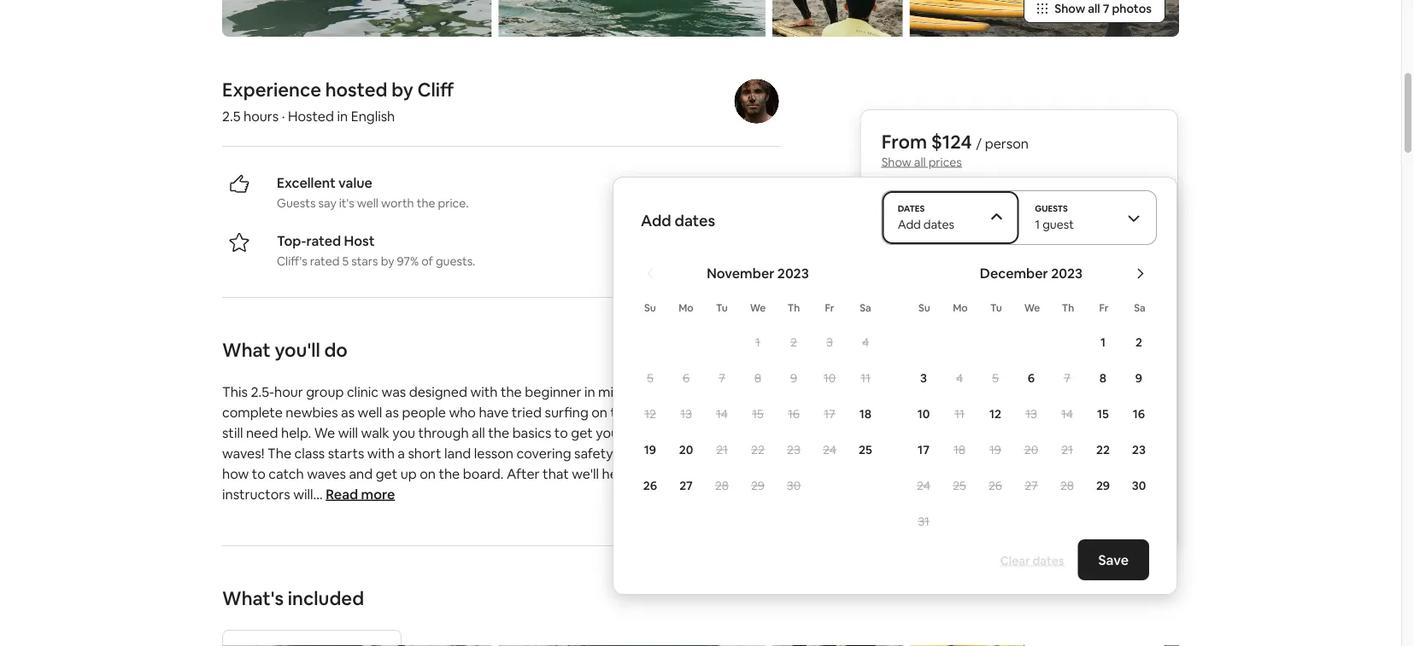 Task type: vqa. For each thing, say whether or not it's contained in the screenshot.
is
no



Task type: locate. For each thing, give the bounding box(es) containing it.
4
[[862, 335, 869, 350], [956, 371, 963, 386]]

tu down december
[[990, 302, 1002, 315]]

25 button down 12:30
[[848, 433, 883, 467]]

1 horizontal spatial 5 button
[[977, 361, 1013, 396]]

18 up the am–11:30
[[930, 211, 943, 226]]

19 button right private
[[977, 433, 1013, 467]]

6 for second 6 button from the right
[[683, 371, 690, 386]]

5 button up own at the left bottom of the page
[[632, 361, 668, 396]]

20 right private
[[1024, 443, 1038, 458]]

1 13 from the left
[[680, 407, 692, 422]]

20 button right private
[[1013, 433, 1049, 467]]

17
[[824, 407, 835, 422], [918, 443, 929, 458]]

16
[[788, 407, 800, 422], [1133, 407, 1145, 422]]

2 horizontal spatial a
[[925, 433, 930, 446]]

th
[[788, 302, 800, 315], [1062, 302, 1074, 315]]

nov for sat,
[[905, 211, 928, 226]]

1 14 from the left
[[716, 407, 728, 422]]

0 vertical spatial 24
[[823, 443, 836, 458]]

0 vertical spatial 18
[[930, 211, 943, 226]]

28 button
[[704, 469, 740, 503], [1049, 469, 1085, 503]]

5 button up mon, nov 20 12:30 pm–3:00 pm book for a private group
[[977, 361, 1013, 396]]

2 horizontal spatial we
[[1024, 302, 1040, 315]]

$124 inside from $124 / person show all prices
[[931, 129, 972, 154]]

2 su from the left
[[919, 302, 930, 315]]

1 horizontal spatial 9
[[1135, 371, 1142, 386]]

clear dates
[[1000, 553, 1064, 569]]

1 8 from the left
[[754, 371, 761, 386]]

30 up save button
[[1132, 478, 1146, 494]]

2 28 button from the left
[[1049, 469, 1085, 503]]

13 down welcome
[[680, 407, 692, 422]]

18 for the bottommost 18 button
[[953, 443, 965, 458]]

6
[[683, 371, 690, 386], [1028, 371, 1035, 386]]

1 vertical spatial 4
[[956, 371, 963, 386]]

after
[[507, 466, 540, 483]]

20 up pm
[[936, 397, 950, 413]]

2 12 from the left
[[989, 407, 1001, 422]]

2 th from the left
[[1062, 302, 1074, 315]]

0 vertical spatial $124
[[931, 129, 972, 154]]

1 horizontal spatial 1
[[1035, 217, 1040, 232]]

1 vertical spatial choose link
[[1086, 326, 1157, 355]]

2 13 from the left
[[1025, 407, 1037, 422]]

1 26 button from the left
[[632, 469, 668, 503]]

19 down the started
[[644, 443, 656, 458]]

with down walk
[[367, 445, 395, 463]]

1 you from the left
[[392, 425, 415, 442]]

well up walk
[[358, 404, 382, 422]]

7 button
[[704, 361, 740, 396], [1049, 361, 1085, 396]]

2023 for november 2023
[[777, 264, 809, 282]]

16 for second 16 button from right
[[788, 407, 800, 422]]

26 button down "book for a private group" link
[[977, 469, 1013, 503]]

21 for 2nd 21 button from right
[[716, 443, 728, 458]]

1 horizontal spatial 9 button
[[1121, 361, 1157, 396]]

5 button
[[632, 361, 668, 396], [977, 361, 1013, 396]]

the left water
[[675, 466, 696, 483]]

0 vertical spatial 18 button
[[848, 397, 883, 431]]

to up 'instructors'
[[252, 466, 266, 483]]

27 left water
[[679, 478, 693, 494]]

4 button up pm
[[942, 361, 977, 396]]

0 horizontal spatial to
[[252, 466, 266, 483]]

dates down dates
[[923, 217, 954, 232]]

1 horizontal spatial dates
[[923, 217, 954, 232]]

3
[[826, 335, 833, 350], [920, 371, 927, 386]]

book for a private group link
[[881, 433, 998, 446]]

0 vertical spatial 25
[[859, 443, 872, 458]]

11 for 11 button to the right
[[955, 407, 964, 422]]

2 choose from the top
[[1100, 333, 1143, 349]]

experience photo 4 image
[[910, 0, 1179, 37], [910, 0, 1179, 37]]

nov inside sat, nov 18 9:00 am–11:30 am
[[905, 211, 928, 226]]

1 12 from the left
[[644, 407, 656, 422]]

own
[[643, 404, 670, 422]]

1 horizontal spatial 29 button
[[1085, 469, 1121, 503]]

2 30 button from the left
[[1121, 469, 1157, 503]]

0 vertical spatial choose
[[1100, 240, 1143, 255]]

1 mo from the left
[[679, 302, 694, 315]]

2 button
[[776, 326, 812, 360], [1121, 326, 1157, 360]]

28 down mechanics,
[[715, 478, 729, 494]]

show
[[1055, 1, 1085, 17], [881, 154, 911, 170]]

0 horizontal spatial 12 button
[[632, 397, 668, 431]]

1 horizontal spatial to
[[554, 425, 568, 442]]

0 horizontal spatial 12
[[644, 407, 656, 422]]

short
[[408, 445, 441, 463]]

group right private
[[969, 433, 998, 446]]

0 horizontal spatial 20 button
[[668, 433, 704, 467]]

with
[[470, 384, 498, 401], [367, 445, 395, 463]]

2 28 from the left
[[1060, 478, 1074, 494]]

1 horizontal spatial 20
[[936, 397, 950, 413]]

13 right pm
[[1025, 407, 1037, 422]]

2 13 button from the left
[[1013, 397, 1049, 431]]

2 21 from the left
[[1061, 443, 1073, 458]]

2 29 from the left
[[1096, 478, 1110, 494]]

1 horizontal spatial 8 button
[[1085, 361, 1121, 396]]

2 14 from the left
[[1061, 407, 1073, 422]]

2023 right november
[[777, 264, 809, 282]]

su up we at the left of page
[[644, 302, 656, 315]]

27 up the clear dates button
[[1025, 478, 1038, 494]]

person inside from $124 / person show all prices
[[985, 135, 1029, 152]]

you'll
[[275, 338, 320, 363]]

0 vertical spatial 4 button
[[848, 326, 883, 360]]

0 horizontal spatial 16 button
[[776, 397, 812, 431]]

1 29 button from the left
[[740, 469, 776, 503]]

28 up the clear dates button
[[1060, 478, 1074, 494]]

th down december 2023
[[1062, 302, 1074, 315]]

2 choose link from the top
[[1086, 326, 1157, 355]]

group up newbies
[[306, 384, 344, 401]]

6 button
[[668, 361, 704, 396], [1013, 361, 1049, 396]]

–
[[633, 384, 640, 401]]

guests.
[[436, 254, 475, 270]]

hours
[[244, 108, 279, 125]]

0 horizontal spatial 5 button
[[632, 361, 668, 396]]

1 21 from the left
[[716, 443, 728, 458]]

1 su from the left
[[644, 302, 656, 315]]

1 horizontal spatial 1 button
[[1085, 326, 1121, 360]]

2 horizontal spatial in
[[661, 466, 672, 483]]

1 vertical spatial with
[[367, 445, 395, 463]]

0 horizontal spatial th
[[788, 302, 800, 315]]

0 vertical spatial well
[[357, 196, 378, 211]]

1 choose from the top
[[1100, 240, 1143, 255]]

from
[[881, 129, 927, 154]]

25 down private
[[953, 478, 966, 494]]

on right up
[[420, 466, 436, 483]]

we inside this 2.5-hour group clinic was designed with the beginner in mind – we welcome complete newbies as well as people who have tried surfing on their own for a while and still need help. we will walk you through all the basics to get you started and catching waves!  the class starts with a short land lesson covering safety, paddling mechanics, and how to catch waves and get up on the board.  after that we'll head out in the water and instructors will…
[[314, 425, 335, 442]]

1 horizontal spatial 21
[[1061, 443, 1073, 458]]

english
[[351, 108, 395, 125]]

2 27 from the left
[[1025, 478, 1038, 494]]

2 fr from the left
[[1099, 302, 1109, 315]]

0 horizontal spatial 16
[[788, 407, 800, 422]]

0 horizontal spatial 21
[[716, 443, 728, 458]]

experience cover photo image
[[222, 0, 492, 37], [222, 0, 492, 37]]

2 8 from the left
[[1099, 371, 1107, 386]]

1 horizontal spatial 2023
[[1051, 264, 1083, 282]]

mon,
[[881, 397, 909, 413]]

from $124 / person show all prices
[[881, 129, 1029, 170]]

1 6 from the left
[[683, 371, 690, 386]]

add
[[641, 211, 671, 231], [898, 217, 921, 232]]

28 button up the clear dates button
[[1049, 469, 1085, 503]]

2 30 from the left
[[1132, 478, 1146, 494]]

in down the hosted
[[337, 108, 348, 125]]

1 horizontal spatial as
[[385, 404, 399, 422]]

16 button
[[776, 397, 812, 431], [1121, 397, 1157, 431]]

group
[[306, 384, 344, 401], [969, 433, 998, 446]]

0 horizontal spatial 10 button
[[812, 361, 848, 396]]

this 2.5-hour group clinic was designed with the beginner in mind – we welcome complete newbies as well as people who have tried surfing on their own for a while and still need help. we will walk you through all the basics to get you started and catching waves!  the class starts with a short land lesson covering safety, paddling mechanics, and how to catch waves and get up on the board.  after that we'll head out in the water and instructors will…
[[222, 384, 774, 504]]

tu down november
[[716, 302, 728, 315]]

guest
[[1043, 217, 1074, 232]]

1 15 from the left
[[752, 407, 764, 422]]

1 horizontal spatial in
[[584, 384, 595, 401]]

on down mind
[[591, 404, 607, 422]]

1 horizontal spatial 12
[[989, 407, 1001, 422]]

21
[[716, 443, 728, 458], [1061, 443, 1073, 458]]

well inside excellent value guests say it's well worth the price.
[[357, 196, 378, 211]]

0 horizontal spatial 24
[[823, 443, 836, 458]]

will
[[338, 425, 358, 442]]

show inside from $124 / person show all prices
[[881, 154, 911, 170]]

8 for 1st 8 button from the right
[[1099, 371, 1107, 386]]

11 button
[[848, 361, 883, 396], [942, 397, 977, 431]]

we down november 2023
[[750, 302, 766, 315]]

group inside this 2.5-hour group clinic was designed with the beginner in mind – we welcome complete newbies as well as people who have tried surfing on their own for a while and still need help. we will walk you through all the basics to get you started and catching waves!  the class starts with a short land lesson covering safety, paddling mechanics, and how to catch waves and get up on the board.  after that we'll head out in the water and instructors will…
[[306, 384, 344, 401]]

1 6 button from the left
[[668, 361, 704, 396]]

14 for 1st 14 'button' from the right
[[1061, 407, 1073, 422]]

and
[[740, 404, 764, 422], [671, 425, 695, 442], [750, 445, 774, 463], [349, 466, 373, 483], [738, 466, 762, 483]]

group inside mon, nov 20 12:30 pm–3:00 pm book for a private group
[[969, 433, 998, 446]]

november 2023
[[707, 264, 809, 282]]

2023 down guest
[[1051, 264, 1083, 282]]

12:30
[[881, 416, 906, 429]]

su
[[644, 302, 656, 315], [919, 302, 930, 315]]

2 for december 2023
[[1135, 335, 1142, 350]]

1 5 button from the left
[[632, 361, 668, 396]]

2 2 button from the left
[[1121, 326, 1157, 360]]

2 2 from the left
[[1135, 335, 1142, 350]]

16 for 2nd 16 button from the left
[[1133, 407, 1145, 422]]

1 2 button from the left
[[776, 326, 812, 360]]

nov up the am–11:30
[[905, 211, 928, 226]]

and right while in the bottom of the page
[[740, 404, 764, 422]]

18 button down pm
[[942, 433, 977, 467]]

dates for clear dates
[[1032, 553, 1064, 569]]

dates up november
[[675, 211, 715, 231]]

27 button right out on the bottom left of the page
[[668, 469, 704, 503]]

nov right the sun,
[[908, 304, 930, 320]]

2 as from the left
[[385, 404, 399, 422]]

0 horizontal spatial on
[[420, 466, 436, 483]]

dates up report this experience
[[1032, 553, 1064, 569]]

show down from
[[881, 154, 911, 170]]

1 th from the left
[[788, 302, 800, 315]]

5 right –
[[647, 371, 653, 386]]

15
[[752, 407, 764, 422], [1097, 407, 1109, 422]]

12 up the started
[[644, 407, 656, 422]]

board.
[[463, 466, 504, 483]]

1 vertical spatial show
[[881, 154, 911, 170]]

1 inside 'guests 1 guest'
[[1035, 217, 1040, 232]]

24 left the book
[[823, 443, 836, 458]]

17 button down pm–3:00 in the right bottom of the page
[[906, 433, 942, 467]]

1 horizontal spatial fr
[[1099, 302, 1109, 315]]

all left photos
[[1088, 1, 1100, 17]]

you
[[392, 425, 415, 442], [596, 425, 619, 442]]

1 22 from the left
[[751, 443, 765, 458]]

30
[[787, 478, 801, 494], [1132, 478, 1146, 494]]

nov for sun,
[[908, 304, 930, 320]]

1 horizontal spatial 4
[[956, 371, 963, 386]]

13 button left while in the bottom of the page
[[668, 397, 704, 431]]

1 horizontal spatial 17
[[918, 443, 929, 458]]

0 horizontal spatial 2023
[[777, 264, 809, 282]]

1 vertical spatial $124 / person
[[1081, 397, 1157, 413]]

nov inside mon, nov 20 12:30 pm–3:00 pm book for a private group
[[911, 397, 934, 413]]

24 button up 31 button
[[906, 469, 942, 503]]

0 vertical spatial 10 button
[[812, 361, 848, 396]]

included
[[288, 587, 364, 611]]

1 horizontal spatial 24
[[917, 478, 930, 494]]

1 horizontal spatial 18
[[930, 211, 943, 226]]

experience photo 1 image
[[498, 0, 766, 37], [498, 0, 766, 37]]

2 27 button from the left
[[1013, 469, 1049, 503]]

get up safety,
[[571, 425, 593, 442]]

1 horizontal spatial 19
[[933, 304, 945, 320]]

25 button down private
[[942, 469, 977, 503]]

0 vertical spatial get
[[571, 425, 593, 442]]

on
[[591, 404, 607, 422], [420, 466, 436, 483]]

5 left stars
[[342, 254, 349, 270]]

29 right water
[[751, 478, 765, 494]]

8 for 2nd 8 button from right
[[754, 371, 761, 386]]

0 horizontal spatial 1
[[755, 335, 760, 350]]

1 horizontal spatial 16 button
[[1121, 397, 1157, 431]]

11 button up private
[[942, 397, 977, 431]]

14 for 1st 14 'button' from the left
[[716, 407, 728, 422]]

18 button up the book
[[848, 397, 883, 431]]

show left photos
[[1055, 1, 1085, 17]]

1 27 from the left
[[679, 478, 693, 494]]

2 21 button from the left
[[1049, 433, 1085, 467]]

sat,
[[881, 211, 903, 226]]

1 horizontal spatial 3 button
[[906, 361, 942, 396]]

designed
[[409, 384, 467, 401]]

1 horizontal spatial 28 button
[[1049, 469, 1085, 503]]

1 1 button from the left
[[740, 326, 776, 360]]

11 button up mon,
[[848, 361, 883, 396]]

2 2023 from the left
[[1051, 264, 1083, 282]]

0 vertical spatial show
[[1055, 1, 1085, 17]]

24 button
[[812, 433, 848, 467], [906, 469, 942, 503]]

the down "land"
[[439, 466, 460, 483]]

rated right cliff's
[[310, 254, 340, 270]]

pm
[[950, 416, 965, 429]]

30 button right water
[[776, 469, 812, 503]]

2023 for december 2023
[[1051, 264, 1083, 282]]

you right walk
[[392, 425, 415, 442]]

1 horizontal spatial 22
[[1096, 443, 1110, 458]]

97%
[[397, 254, 419, 270]]

get
[[571, 425, 593, 442], [376, 466, 397, 483]]

save
[[1098, 552, 1129, 569]]

0 horizontal spatial 9 button
[[776, 361, 812, 396]]

2 22 from the left
[[1096, 443, 1110, 458]]

29 up save
[[1096, 478, 1110, 494]]

20 right paddling
[[679, 443, 693, 458]]

24 up 31 button
[[917, 478, 930, 494]]

14 button
[[704, 397, 740, 431], [1049, 397, 1085, 431]]

waves
[[307, 466, 346, 483]]

11
[[861, 371, 870, 386], [955, 407, 964, 422]]

1 27 button from the left
[[668, 469, 704, 503]]

1 26 from the left
[[643, 478, 657, 494]]

of
[[421, 254, 433, 270]]

experience photo 3 image
[[773, 0, 903, 37], [773, 0, 903, 37]]

1 horizontal spatial 15
[[1097, 407, 1109, 422]]

2.5-
[[251, 384, 274, 401]]

19 button down own at the left bottom of the page
[[632, 433, 668, 467]]

surfing
[[545, 404, 588, 422]]

1 horizontal spatial 2
[[1135, 335, 1142, 350]]

guests down excellent
[[277, 196, 316, 211]]

sun, nov 19
[[881, 304, 945, 320]]

19 right the sun,
[[933, 304, 945, 320]]

all inside this 2.5-hour group clinic was designed with the beginner in mind – we welcome complete newbies as well as people who have tried surfing on their own for a while and still need help. we will walk you through all the basics to get you started and catching waves!  the class starts with a short land lesson covering safety, paddling mechanics, and how to catch waves and get up on the board.  after that we'll head out in the water and instructors will…
[[472, 425, 485, 442]]

17 button left 12:30
[[812, 397, 848, 431]]

learn more about the host, cliff. image
[[732, 78, 780, 126], [732, 78, 780, 126]]

1 28 button from the left
[[704, 469, 740, 503]]

1 horizontal spatial 14
[[1061, 407, 1073, 422]]

/ inside from $124 / person show all prices
[[976, 135, 982, 152]]

1 horizontal spatial 20 button
[[1013, 433, 1049, 467]]

1 2023 from the left
[[777, 264, 809, 282]]

1 30 from the left
[[787, 478, 801, 494]]

27 for second "27" button from right
[[679, 478, 693, 494]]

2 16 from the left
[[1133, 407, 1145, 422]]

2 6 button from the left
[[1013, 361, 1049, 396]]

a down welcome
[[694, 404, 701, 422]]

2 6 from the left
[[1028, 371, 1035, 386]]

23 button
[[776, 433, 812, 467], [1121, 433, 1157, 467]]

rated left "host"
[[306, 232, 341, 250]]

0 vertical spatial with
[[470, 384, 498, 401]]

all down the have
[[472, 425, 485, 442]]

0 horizontal spatial 9
[[790, 371, 797, 386]]

1 horizontal spatial mo
[[953, 302, 968, 315]]

24 for the top 24 button
[[823, 443, 836, 458]]

choose
[[1100, 240, 1143, 255], [1100, 333, 1143, 349]]

0 horizontal spatial 6 button
[[668, 361, 704, 396]]

a
[[694, 404, 701, 422], [925, 433, 930, 446], [398, 445, 405, 463]]

1 2 from the left
[[790, 335, 797, 350]]

29 button right water
[[740, 469, 776, 503]]

0 horizontal spatial you
[[392, 425, 415, 442]]

all left the prices
[[914, 154, 926, 170]]

nov
[[905, 211, 928, 226], [908, 304, 930, 320], [911, 397, 934, 413]]

20 button
[[668, 433, 704, 467], [1013, 433, 1049, 467]]

2 horizontal spatial dates
[[1032, 553, 1064, 569]]

0 horizontal spatial 25 button
[[848, 433, 883, 467]]

by
[[381, 254, 394, 270]]

1 28 from the left
[[715, 478, 729, 494]]

dates inside button
[[1032, 553, 1064, 569]]

26 down "book for a private group" link
[[988, 478, 1002, 494]]

5 up mon, nov 20 12:30 pm–3:00 pm book for a private group
[[992, 371, 999, 386]]

as down was
[[385, 404, 399, 422]]

/ person
[[1111, 211, 1157, 226]]

1 horizontal spatial 15 button
[[1085, 397, 1121, 431]]

1 16 from the left
[[788, 407, 800, 422]]

26 button down paddling
[[632, 469, 668, 503]]

mo up welcome
[[679, 302, 694, 315]]

1 horizontal spatial th
[[1062, 302, 1074, 315]]

show all prices button
[[881, 154, 962, 170]]

0 horizontal spatial 4
[[862, 335, 869, 350]]

guests
[[277, 196, 316, 211], [1035, 203, 1068, 214]]

1 horizontal spatial 2 button
[[1121, 326, 1157, 360]]

mo right sun, nov 19
[[953, 302, 968, 315]]

25 left the book
[[859, 443, 872, 458]]

report
[[969, 573, 1008, 589]]

25 button
[[848, 433, 883, 467], [942, 469, 977, 503]]

for
[[673, 404, 691, 422], [908, 433, 923, 446]]

land
[[444, 445, 471, 463]]

complete
[[222, 404, 283, 422]]

november
[[707, 264, 774, 282]]

0 horizontal spatial 29
[[751, 478, 765, 494]]

need
[[246, 425, 278, 442]]

as up will
[[341, 404, 355, 422]]

1 horizontal spatial 13
[[1025, 407, 1037, 422]]

the up tried
[[501, 384, 522, 401]]

read
[[326, 486, 358, 504]]

2 horizontal spatial 19
[[989, 443, 1001, 458]]

nov up pm–3:00 in the right bottom of the page
[[911, 397, 934, 413]]

0 horizontal spatial 8
[[754, 371, 761, 386]]

what you'll do
[[222, 338, 348, 363]]

dates for add dates
[[675, 211, 715, 231]]

1 horizontal spatial 25
[[953, 478, 966, 494]]

26 button
[[632, 469, 668, 503], [977, 469, 1013, 503]]

18 left 12:30
[[859, 407, 872, 422]]

0 horizontal spatial 22
[[751, 443, 765, 458]]

and down catching
[[750, 445, 774, 463]]

starts
[[328, 445, 364, 463]]

26 down paddling
[[643, 478, 657, 494]]

$124
[[931, 129, 972, 154], [1081, 304, 1107, 320], [1081, 397, 1107, 413]]

beginner
[[525, 384, 581, 401]]

the left price. at left
[[417, 196, 435, 211]]

8
[[754, 371, 761, 386], [1099, 371, 1107, 386]]

1 horizontal spatial 7 button
[[1049, 361, 1085, 396]]

0 horizontal spatial 7 button
[[704, 361, 740, 396]]

for down welcome
[[673, 404, 691, 422]]

18 down pm
[[953, 443, 965, 458]]

1 vertical spatial 17 button
[[906, 433, 942, 467]]

18 inside sat, nov 18 9:00 am–11:30 am
[[930, 211, 943, 226]]

1 horizontal spatial 10
[[917, 407, 930, 422]]

well right it's
[[357, 196, 378, 211]]

1 horizontal spatial 18 button
[[942, 433, 977, 467]]

1 horizontal spatial 11
[[955, 407, 964, 422]]

all inside from $124 / person show all prices
[[914, 154, 926, 170]]

with up the have
[[470, 384, 498, 401]]

10 button
[[812, 361, 848, 396], [906, 397, 942, 431]]

24 button left the book
[[812, 433, 848, 467]]

in right out on the bottom left of the page
[[661, 466, 672, 483]]

mind
[[598, 384, 630, 401]]

1 horizontal spatial add
[[898, 217, 921, 232]]

$124 / person
[[1081, 304, 1157, 320], [1081, 397, 1157, 413]]

4 button down the sun,
[[848, 326, 883, 360]]

2 15 button from the left
[[1085, 397, 1121, 431]]

18 for leftmost 18 button
[[859, 407, 872, 422]]

2 you from the left
[[596, 425, 619, 442]]

0 vertical spatial 10
[[824, 371, 836, 386]]



Task type: describe. For each thing, give the bounding box(es) containing it.
1 21 button from the left
[[704, 433, 740, 467]]

1 19 button from the left
[[632, 433, 668, 467]]

excellent
[[277, 174, 336, 192]]

22 for first 22 button from left
[[751, 443, 765, 458]]

0 horizontal spatial a
[[398, 445, 405, 463]]

lesson
[[474, 445, 514, 463]]

experience
[[222, 78, 321, 102]]

newbies
[[286, 404, 338, 422]]

1 vertical spatial 25 button
[[942, 469, 977, 503]]

21 for first 21 button from right
[[1061, 443, 1073, 458]]

1 vertical spatial 10
[[917, 407, 930, 422]]

2 5 button from the left
[[977, 361, 1013, 396]]

private
[[933, 433, 967, 446]]

add inside dates add dates
[[898, 217, 921, 232]]

2 for november 2023
[[790, 335, 797, 350]]

·
[[282, 108, 285, 125]]

people
[[402, 404, 446, 422]]

1 vertical spatial to
[[252, 466, 266, 483]]

2 vertical spatial $124
[[1081, 397, 1107, 413]]

1 $124 / person from the top
[[1081, 304, 1157, 320]]

1 vertical spatial 3
[[920, 371, 927, 386]]

basics
[[512, 425, 551, 442]]

walk
[[361, 425, 389, 442]]

1 29 from the left
[[751, 478, 765, 494]]

class
[[294, 445, 325, 463]]

2 horizontal spatial 7
[[1103, 1, 1109, 17]]

started
[[622, 425, 668, 442]]

for inside this 2.5-hour group clinic was designed with the beginner in mind – we welcome complete newbies as well as people who have tried surfing on their own for a while and still need help. we will walk you through all the basics to get you started and catching waves!  the class starts with a short land lesson covering safety, paddling mechanics, and how to catch waves and get up on the board.  after that we'll head out in the water and instructors will…
[[673, 404, 691, 422]]

2 12 button from the left
[[977, 397, 1013, 431]]

20 inside mon, nov 20 12:30 pm–3:00 pm book for a private group
[[936, 397, 950, 413]]

waves!
[[222, 445, 264, 463]]

2 16 button from the left
[[1121, 397, 1157, 431]]

2 26 from the left
[[988, 478, 1002, 494]]

0 vertical spatial 24 button
[[812, 433, 848, 467]]

instructors
[[222, 486, 290, 504]]

4 for the left 4 button
[[862, 335, 869, 350]]

show all 7 photos link
[[1024, 0, 1165, 23]]

0 horizontal spatial 11 button
[[848, 361, 883, 396]]

was
[[382, 384, 406, 401]]

1 23 from the left
[[787, 443, 800, 458]]

the
[[267, 445, 291, 463]]

help.
[[281, 425, 311, 442]]

0 horizontal spatial with
[[367, 445, 395, 463]]

1 horizontal spatial get
[[571, 425, 593, 442]]

2 14 button from the left
[[1049, 397, 1085, 431]]

hosted
[[325, 78, 387, 102]]

and right water
[[738, 466, 762, 483]]

1 vertical spatial on
[[420, 466, 436, 483]]

27 for 2nd "27" button from left
[[1025, 478, 1038, 494]]

catch
[[269, 466, 304, 483]]

11 for the leftmost 11 button
[[861, 371, 870, 386]]

17 for leftmost 17 button
[[824, 407, 835, 422]]

clear
[[1000, 553, 1030, 569]]

1 horizontal spatial 24 button
[[906, 469, 942, 503]]

1 20 button from the left
[[668, 433, 704, 467]]

water
[[699, 466, 735, 483]]

0 horizontal spatial 4 button
[[848, 326, 883, 360]]

1 for november 2023
[[755, 335, 760, 350]]

1 vertical spatial get
[[376, 466, 397, 483]]

2 9 button from the left
[[1121, 361, 1157, 396]]

am–11:30
[[904, 230, 948, 243]]

2 mo from the left
[[953, 302, 968, 315]]

2 20 button from the left
[[1013, 433, 1049, 467]]

that
[[543, 466, 569, 483]]

december 2023
[[980, 264, 1083, 282]]

2 horizontal spatial all
[[1088, 1, 1100, 17]]

nov for mon,
[[911, 397, 934, 413]]

worth
[[381, 196, 414, 211]]

clear dates button
[[993, 546, 1071, 575]]

2 8 button from the left
[[1085, 361, 1121, 396]]

30 for 1st 30 button
[[787, 478, 801, 494]]

0 vertical spatial on
[[591, 404, 607, 422]]

hour
[[274, 384, 303, 401]]

1 vertical spatial $124
[[1081, 304, 1107, 320]]

this
[[1010, 573, 1031, 589]]

1 7 button from the left
[[704, 361, 740, 396]]

head
[[602, 466, 633, 483]]

2 29 button from the left
[[1085, 469, 1121, 503]]

1 horizontal spatial 10 button
[[906, 397, 942, 431]]

guests inside excellent value guests say it's well worth the price.
[[277, 196, 316, 211]]

0 horizontal spatial add
[[641, 211, 671, 231]]

dates inside dates add dates
[[923, 217, 954, 232]]

2 7 button from the left
[[1049, 361, 1085, 396]]

1 vertical spatial in
[[584, 384, 595, 401]]

2 15 from the left
[[1097, 407, 1109, 422]]

in inside experience hosted by cliff 2.5 hours · hosted in english
[[337, 108, 348, 125]]

stars
[[351, 254, 378, 270]]

24 for 24 button to the right
[[917, 478, 930, 494]]

by cliff
[[391, 78, 454, 102]]

sat, nov 18 9:00 am–11:30 am
[[881, 211, 966, 243]]

report this experience button
[[942, 573, 1097, 589]]

1 horizontal spatial 5
[[647, 371, 653, 386]]

0 horizontal spatial 20
[[679, 443, 693, 458]]

save button
[[1078, 540, 1149, 581]]

0 horizontal spatial 18 button
[[848, 397, 883, 431]]

1 horizontal spatial 7
[[1064, 371, 1070, 386]]

1 23 button from the left
[[776, 433, 812, 467]]

1 horizontal spatial a
[[694, 404, 701, 422]]

price.
[[438, 196, 469, 211]]

while
[[704, 404, 737, 422]]

0 vertical spatial 3
[[826, 335, 833, 350]]

host
[[344, 232, 375, 250]]

dates
[[898, 203, 925, 214]]

2 button for november 2023
[[776, 326, 812, 360]]

2 tu from the left
[[990, 302, 1002, 315]]

choose for 1st choose link
[[1100, 240, 1143, 255]]

still
[[222, 425, 243, 442]]

1 button for december 2023
[[1085, 326, 1121, 360]]

top-rated host cliff's rated 5 stars by 97% of guests.
[[277, 232, 475, 270]]

prices
[[928, 154, 962, 170]]

1 15 button from the left
[[740, 397, 776, 431]]

more
[[361, 486, 395, 504]]

1 30 button from the left
[[776, 469, 812, 503]]

excellent value guests say it's well worth the price.
[[277, 174, 469, 211]]

guests inside 'guests 1 guest'
[[1035, 203, 1068, 214]]

17 for bottommost 17 button
[[918, 443, 929, 458]]

what
[[222, 338, 271, 363]]

choose for 2nd choose link from the top
[[1100, 333, 1143, 349]]

catching
[[698, 425, 752, 442]]

0 horizontal spatial 17 button
[[812, 397, 848, 431]]

what's included
[[222, 587, 364, 611]]

2 $124 / person from the top
[[1081, 397, 1157, 413]]

0 horizontal spatial 10
[[824, 371, 836, 386]]

1 sa from the left
[[860, 302, 871, 315]]

report this experience
[[969, 573, 1097, 589]]

1 9 from the left
[[790, 371, 797, 386]]

hosted
[[288, 108, 334, 125]]

will…
[[293, 486, 323, 504]]

2 vertical spatial in
[[661, 466, 672, 483]]

0 horizontal spatial 7
[[719, 371, 725, 386]]

how
[[222, 466, 249, 483]]

and up mechanics,
[[671, 425, 695, 442]]

1 horizontal spatial with
[[470, 384, 498, 401]]

6 for 2nd 6 button from left
[[1028, 371, 1035, 386]]

1 12 button from the left
[[632, 397, 668, 431]]

have
[[479, 404, 509, 422]]

13 for second '13' button from the right
[[680, 407, 692, 422]]

well inside this 2.5-hour group clinic was designed with the beginner in mind – we welcome complete newbies as well as people who have tried surfing on their own for a while and still need help. we will walk you through all the basics to get you started and catching waves!  the class starts with a short land lesson covering safety, paddling mechanics, and how to catch waves and get up on the board.  after that we'll head out in the water and instructors will…
[[358, 404, 382, 422]]

1 horizontal spatial 4 button
[[942, 361, 977, 396]]

1 for december 2023
[[1100, 335, 1106, 350]]

2 horizontal spatial 5
[[992, 371, 999, 386]]

2 23 from the left
[[1132, 443, 1146, 458]]

their
[[610, 404, 640, 422]]

1 tu from the left
[[716, 302, 728, 315]]

experience hosted by cliff 2.5 hours · hosted in english
[[222, 78, 454, 125]]

0 horizontal spatial 19
[[644, 443, 656, 458]]

1 9 button from the left
[[776, 361, 812, 396]]

clinic
[[347, 384, 379, 401]]

out
[[636, 466, 658, 483]]

30 for 2nd 30 button from the left
[[1132, 478, 1146, 494]]

guests 1 guest
[[1035, 203, 1074, 232]]

4 for 4 button to the right
[[956, 371, 963, 386]]

2 button for december 2023
[[1121, 326, 1157, 360]]

2 22 button from the left
[[1085, 433, 1121, 467]]

and up read more
[[349, 466, 373, 483]]

do
[[324, 338, 348, 363]]

a inside mon, nov 20 12:30 pm–3:00 pm book for a private group
[[925, 433, 930, 446]]

1 horizontal spatial 11 button
[[942, 397, 977, 431]]

2 23 button from the left
[[1121, 433, 1157, 467]]

1 vertical spatial 25
[[953, 478, 966, 494]]

experience
[[1034, 573, 1097, 589]]

2 9 from the left
[[1135, 371, 1142, 386]]

am
[[950, 230, 966, 243]]

value
[[338, 174, 372, 192]]

1 vertical spatial rated
[[310, 254, 340, 270]]

1 8 button from the left
[[740, 361, 776, 396]]

1 as from the left
[[341, 404, 355, 422]]

the up lesson
[[488, 425, 509, 442]]

2 sa from the left
[[1134, 302, 1146, 315]]

say
[[318, 196, 336, 211]]

december
[[980, 264, 1048, 282]]

calendar application
[[613, 246, 1414, 555]]

it's
[[339, 196, 354, 211]]

1 14 button from the left
[[704, 397, 740, 431]]

sun,
[[881, 304, 905, 320]]

1 vertical spatial 18 button
[[942, 433, 977, 467]]

for inside mon, nov 20 12:30 pm–3:00 pm book for a private group
[[908, 433, 923, 446]]

0 vertical spatial rated
[[306, 232, 341, 250]]

1 13 button from the left
[[668, 397, 704, 431]]

the inside excellent value guests say it's well worth the price.
[[417, 196, 435, 211]]

9:00
[[881, 230, 902, 243]]

we'll
[[572, 466, 599, 483]]

1 16 button from the left
[[776, 397, 812, 431]]

2 horizontal spatial 20
[[1024, 443, 1038, 458]]

up
[[400, 466, 417, 483]]

31
[[918, 514, 929, 530]]

5 inside top-rated host cliff's rated 5 stars by 97% of guests.
[[342, 254, 349, 270]]

0 vertical spatial to
[[554, 425, 568, 442]]

2.5
[[222, 108, 241, 125]]

1 button for november 2023
[[740, 326, 776, 360]]

2 26 button from the left
[[977, 469, 1013, 503]]

add dates
[[641, 211, 715, 231]]

1 horizontal spatial we
[[750, 302, 766, 315]]

dates add dates
[[898, 203, 954, 232]]

1 22 button from the left
[[740, 433, 776, 467]]

welcome
[[664, 384, 722, 401]]

mon, nov 20 12:30 pm–3:00 pm book for a private group
[[881, 397, 998, 446]]

top-
[[277, 232, 306, 250]]

book
[[881, 433, 906, 446]]

2 19 button from the left
[[977, 433, 1013, 467]]

tried
[[512, 404, 542, 422]]

22 for 2nd 22 button from the left
[[1096, 443, 1110, 458]]

1 horizontal spatial show
[[1055, 1, 1085, 17]]

through
[[418, 425, 469, 442]]

1 fr from the left
[[825, 302, 834, 315]]

13 for 1st '13' button from the right
[[1025, 407, 1037, 422]]

1 choose link from the top
[[1086, 233, 1157, 262]]

0 vertical spatial 3 button
[[812, 326, 848, 360]]



